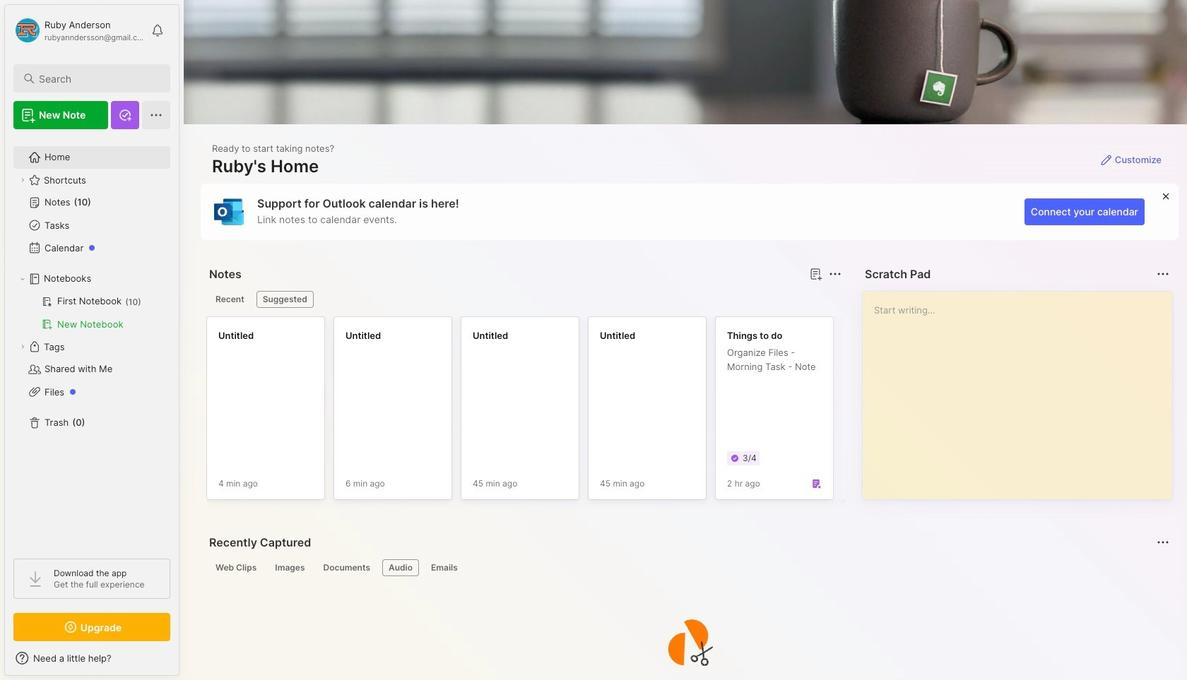 Task type: locate. For each thing, give the bounding box(es) containing it.
tab
[[209, 291, 251, 308], [256, 291, 314, 308], [209, 560, 263, 577], [269, 560, 311, 577], [317, 560, 377, 577], [382, 560, 419, 577], [425, 560, 464, 577]]

group inside main element
[[13, 290, 170, 336]]

row group
[[206, 317, 1187, 509]]

0 vertical spatial tab list
[[209, 291, 840, 308]]

1 vertical spatial tab list
[[209, 560, 1167, 577]]

click to collapse image
[[178, 654, 189, 671]]

expand tags image
[[18, 343, 27, 351]]

group
[[13, 290, 170, 336]]

tab list
[[209, 291, 840, 308], [209, 560, 1167, 577]]

1 tab list from the top
[[209, 291, 840, 308]]

2 tab list from the top
[[209, 560, 1167, 577]]

tree
[[5, 138, 179, 546]]

None search field
[[39, 70, 158, 87]]



Task type: describe. For each thing, give the bounding box(es) containing it.
More actions field
[[825, 264, 845, 284]]

expand notebooks image
[[18, 275, 27, 283]]

WHAT'S NEW field
[[5, 647, 179, 670]]

tree inside main element
[[5, 138, 179, 546]]

none search field inside main element
[[39, 70, 158, 87]]

Search text field
[[39, 72, 158, 86]]

Account field
[[13, 16, 144, 45]]

main element
[[0, 0, 184, 681]]

more actions image
[[827, 266, 844, 283]]

Start writing… text field
[[874, 292, 1172, 488]]



Task type: vqa. For each thing, say whether or not it's contained in the screenshot.
tag
no



